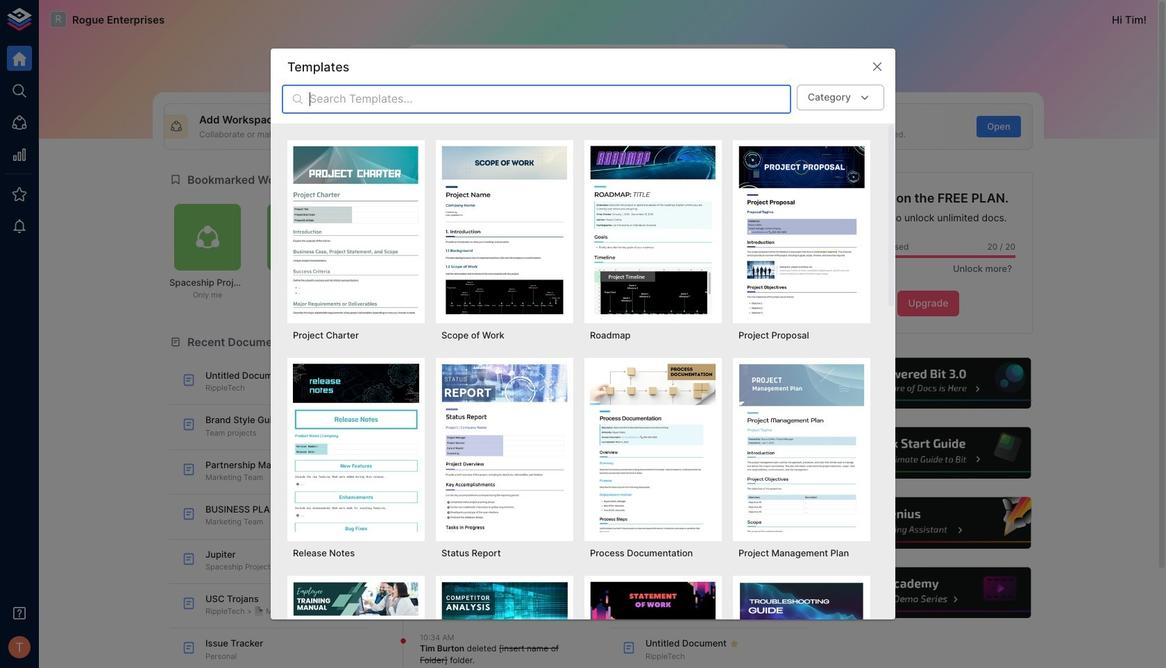 Task type: locate. For each thing, give the bounding box(es) containing it.
project management plan image
[[739, 364, 865, 532]]

competitor research report image
[[442, 582, 568, 669]]

help image
[[824, 356, 1033, 411], [824, 426, 1033, 481], [824, 496, 1033, 551], [824, 566, 1033, 621]]

scope of work image
[[442, 146, 568, 314]]

roadmap image
[[590, 146, 717, 314]]

project charter image
[[293, 146, 419, 314]]

dialog
[[271, 49, 896, 669]]



Task type: describe. For each thing, give the bounding box(es) containing it.
1 help image from the top
[[824, 356, 1033, 411]]

project proposal image
[[739, 146, 865, 314]]

3 help image from the top
[[824, 496, 1033, 551]]

4 help image from the top
[[824, 566, 1033, 621]]

statement of work image
[[590, 582, 717, 669]]

status report image
[[442, 364, 568, 532]]

employee training manual image
[[293, 582, 419, 669]]

Search Templates... text field
[[310, 85, 791, 114]]

process documentation image
[[590, 364, 717, 532]]

2 help image from the top
[[824, 426, 1033, 481]]

troubleshooting guide image
[[739, 582, 865, 669]]

release notes image
[[293, 364, 419, 532]]



Task type: vqa. For each thing, say whether or not it's contained in the screenshot.
the rightmost Upgrade button
no



